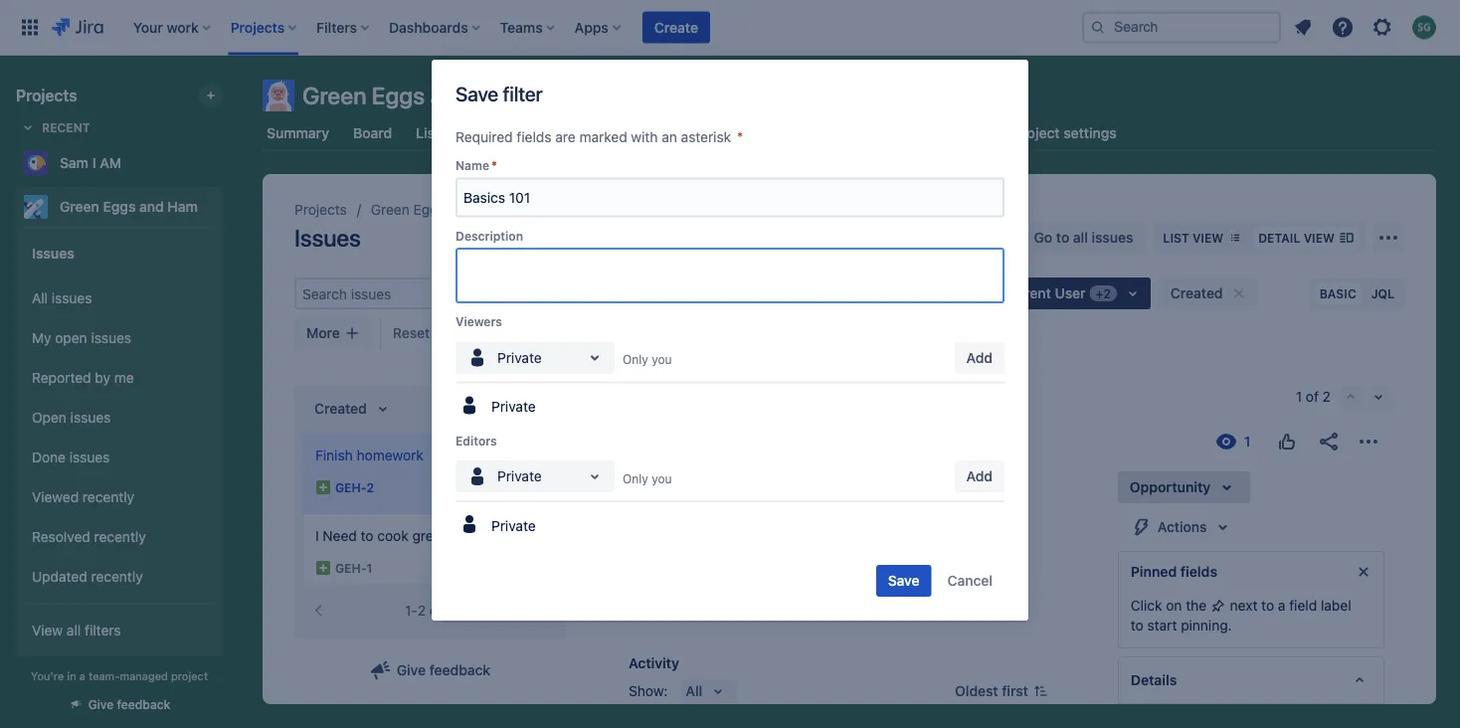 Task type: describe. For each thing, give the bounding box(es) containing it.
a for field
[[1279, 598, 1286, 614]]

basic
[[1320, 287, 1357, 300]]

1 vertical spatial all
[[67, 622, 81, 639]]

Search field
[[1083, 11, 1282, 43]]

need
[[323, 528, 357, 544]]

jql
[[1372, 287, 1395, 300]]

pinning.
[[1181, 617, 1233, 634]]

team-
[[89, 670, 120, 683]]

give feedback for the top 'give feedback' button
[[397, 662, 491, 679]]

my open issues
[[32, 330, 131, 346]]

name
[[456, 159, 490, 173]]

viewed
[[32, 489, 79, 506]]

1 vertical spatial homework
[[695, 468, 805, 496]]

settings
[[1064, 125, 1117, 141]]

issues for done issues
[[69, 449, 110, 466]]

add button for editors
[[955, 461, 1005, 493]]

required
[[456, 129, 513, 145]]

2 horizontal spatial green
[[371, 201, 410, 218]]

fields for pinned
[[1181, 564, 1218, 580]]

board
[[353, 125, 392, 141]]

group containing all issues
[[24, 273, 215, 603]]

create banner
[[0, 0, 1461, 56]]

geh- for need
[[335, 561, 367, 575]]

resolved
[[32, 529, 90, 545]]

start
[[1148, 617, 1178, 634]]

updated recently
[[32, 569, 143, 585]]

click
[[1131, 598, 1163, 614]]

all
[[32, 290, 48, 307]]

ham up calendar
[[475, 82, 525, 109]]

details
[[1131, 672, 1178, 689]]

on
[[1166, 598, 1183, 614]]

0 vertical spatial filter
[[503, 82, 543, 105]]

filter inside "button"
[[489, 325, 520, 341]]

summary
[[267, 125, 329, 141]]

newest first image
[[1033, 684, 1049, 700]]

geh-1
[[335, 561, 372, 575]]

done issues
[[32, 449, 110, 466]]

0 vertical spatial save
[[456, 82, 499, 105]]

reported by me link
[[24, 358, 215, 398]]

detail
[[1259, 231, 1301, 245]]

list view
[[1164, 231, 1224, 245]]

tab list containing summary
[[251, 115, 1449, 151]]

save button
[[876, 565, 932, 597]]

add for viewers
[[967, 349, 993, 366]]

collapse recent projects image
[[16, 115, 40, 139]]

1 vertical spatial *
[[492, 159, 497, 173]]

reported
[[32, 370, 91, 386]]

pinned fields
[[1131, 564, 1218, 580]]

an
[[662, 129, 677, 145]]

this is a description of my homework.
[[629, 588, 885, 604]]

geh-2
[[335, 481, 374, 494]]

viewed recently
[[32, 489, 134, 506]]

only you for viewers
[[623, 353, 672, 367]]

feedback for the top 'give feedback' button
[[430, 662, 491, 679]]

oldest first
[[955, 683, 1029, 700]]

viewers
[[456, 315, 502, 329]]

open issues
[[32, 410, 111, 426]]

1 horizontal spatial green eggs and ham link
[[371, 198, 507, 222]]

open image for editors
[[583, 465, 607, 489]]

timeline link
[[543, 115, 607, 151]]

group containing issues
[[24, 227, 215, 663]]

Search issues text field
[[297, 280, 452, 307]]

and up list link
[[430, 82, 470, 109]]

1 vertical spatial give feedback button
[[56, 689, 182, 721]]

open issues link
[[24, 398, 215, 438]]

board link
[[349, 115, 396, 151]]

and up description
[[449, 201, 473, 218]]

save inside button
[[888, 573, 920, 589]]

0 vertical spatial finish
[[315, 447, 353, 464]]

Description text field
[[456, 248, 1005, 303]]

open image for viewers
[[583, 346, 607, 370]]

pinned
[[1131, 564, 1177, 580]]

0 horizontal spatial green eggs and ham link
[[16, 187, 215, 227]]

name *
[[456, 159, 497, 173]]

private up editors
[[492, 398, 536, 415]]

resolved recently
[[32, 529, 146, 545]]

1-2 of 2
[[405, 602, 455, 619]]

updated
[[32, 569, 87, 585]]

lead image for i
[[315, 560, 331, 576]]

ham
[[516, 528, 544, 544]]

my open issues link
[[24, 318, 215, 358]]

1 of 2
[[1296, 389, 1331, 405]]

to down click
[[1131, 617, 1144, 634]]

1 horizontal spatial of
[[768, 588, 782, 604]]

projects link
[[295, 198, 347, 222]]

asterisk
[[681, 129, 731, 145]]

project settings
[[1013, 125, 1117, 141]]

forms link
[[622, 115, 672, 151]]

Editors text field
[[466, 467, 469, 487]]

1 horizontal spatial all
[[1074, 229, 1088, 246]]

0 vertical spatial finish homework
[[315, 447, 424, 464]]

open
[[32, 410, 67, 426]]

save filter button
[[442, 317, 532, 349]]

ham up description
[[477, 201, 507, 218]]

0 vertical spatial *
[[737, 129, 744, 145]]

project
[[1013, 125, 1060, 141]]

the
[[1186, 598, 1207, 614]]

calendar
[[464, 125, 523, 141]]

open export issues dropdown image
[[991, 226, 1014, 250]]

to right next
[[1262, 598, 1275, 614]]

detail view
[[1259, 231, 1335, 245]]

private right editors text box
[[498, 468, 542, 485]]

and left ham
[[488, 528, 512, 544]]

search image
[[1091, 19, 1106, 35]]

eggs down list link
[[413, 201, 445, 218]]

sort descending image
[[490, 400, 505, 416]]

description
[[456, 229, 523, 243]]

view all filters link
[[24, 611, 215, 651]]

next
[[1231, 598, 1258, 614]]

save inside "button"
[[454, 325, 486, 341]]

0 horizontal spatial of
[[430, 602, 443, 619]]

list link
[[412, 115, 444, 151]]

0 vertical spatial give feedback button
[[357, 655, 503, 687]]

add button for viewers
[[955, 342, 1005, 374]]

give for the top 'give feedback' button
[[397, 662, 426, 679]]

cancel
[[948, 573, 993, 589]]

1 horizontal spatial 1
[[1296, 389, 1303, 405]]

all issues
[[32, 290, 92, 307]]

all issues link
[[24, 279, 215, 318]]

issues for open issues
[[70, 410, 111, 426]]

eggs down the sam i am link
[[103, 199, 136, 215]]

recent
[[42, 120, 90, 134]]

recently for viewed recently
[[83, 489, 134, 506]]

issues inside group
[[32, 245, 74, 261]]

in
[[67, 670, 76, 683]]

only you for editors
[[623, 472, 672, 486]]

forms
[[626, 125, 668, 141]]

calendar link
[[460, 115, 527, 151]]

green
[[412, 528, 449, 544]]

resolved recently link
[[24, 517, 215, 557]]

activity
[[629, 655, 679, 672]]

are
[[556, 129, 576, 145]]

export issues
[[888, 229, 977, 246]]

eggs
[[453, 528, 485, 544]]

and down the sam i am link
[[139, 199, 164, 215]]

1 horizontal spatial green
[[302, 82, 367, 109]]

export
[[888, 229, 931, 246]]

refresh image
[[529, 400, 545, 416]]

green eggs and ham up list link
[[302, 82, 525, 109]]

reset button
[[381, 317, 442, 349]]

you're in a team-managed project
[[31, 670, 208, 683]]

2 horizontal spatial of
[[1306, 389, 1319, 405]]

eggs up board
[[372, 82, 425, 109]]

done
[[32, 449, 66, 466]]

0 vertical spatial projects
[[16, 86, 77, 105]]



Task type: locate. For each thing, give the bounding box(es) containing it.
a for description
[[676, 588, 684, 604]]

1 horizontal spatial give feedback button
[[357, 655, 503, 687]]

projects
[[16, 86, 77, 105], [295, 201, 347, 218]]

eggs
[[372, 82, 425, 109], [103, 199, 136, 215], [413, 201, 445, 218]]

list inside tab list
[[416, 125, 440, 141]]

save filter inside "button"
[[454, 325, 520, 341]]

1 horizontal spatial a
[[676, 588, 684, 604]]

1 vertical spatial fields
[[1181, 564, 1218, 580]]

primary element
[[12, 0, 1083, 55]]

0 vertical spatial add button
[[955, 342, 1005, 374]]

updated recently link
[[24, 557, 215, 597]]

give for the bottommost 'give feedback' button
[[88, 698, 114, 712]]

all right go
[[1074, 229, 1088, 246]]

ham down the sam i am link
[[168, 199, 198, 215]]

1 horizontal spatial feedback
[[430, 662, 491, 679]]

* right name
[[492, 159, 497, 173]]

you for viewers
[[652, 353, 672, 367]]

1 geh- from the top
[[335, 481, 367, 494]]

you're
[[31, 670, 64, 683]]

0 vertical spatial add
[[967, 349, 993, 366]]

1 lead image from the top
[[315, 480, 331, 496]]

green up summary
[[302, 82, 367, 109]]

i left the am
[[92, 155, 96, 171]]

1 horizontal spatial finish
[[629, 468, 690, 496]]

2 horizontal spatial a
[[1279, 598, 1286, 614]]

1 vertical spatial projects
[[295, 201, 347, 218]]

with
[[631, 129, 658, 145]]

0 vertical spatial recently
[[83, 489, 134, 506]]

lead image
[[315, 480, 331, 496], [315, 560, 331, 576]]

0 vertical spatial fields
[[517, 129, 552, 145]]

2 only you from the top
[[623, 472, 672, 486]]

show:
[[629, 683, 668, 700]]

view left the detail
[[1193, 231, 1224, 245]]

issues right go
[[1092, 229, 1134, 246]]

oldest first button
[[943, 680, 1061, 703]]

a left field
[[1279, 598, 1286, 614]]

0 vertical spatial give
[[397, 662, 426, 679]]

2 add from the top
[[967, 468, 993, 485]]

1 vertical spatial open image
[[583, 465, 607, 489]]

0 vertical spatial save filter
[[456, 82, 543, 105]]

0 horizontal spatial projects
[[16, 86, 77, 105]]

0 vertical spatial i
[[92, 155, 96, 171]]

1 only you from the top
[[623, 353, 672, 367]]

cook
[[377, 528, 409, 544]]

view for list view
[[1193, 231, 1224, 245]]

ham
[[475, 82, 525, 109], [168, 199, 198, 215], [477, 201, 507, 218]]

issues right the "open"
[[91, 330, 131, 346]]

0 vertical spatial you
[[652, 353, 672, 367]]

2
[[1323, 389, 1331, 405], [367, 481, 374, 494], [418, 602, 426, 619], [446, 602, 455, 619]]

issues
[[295, 224, 361, 252], [32, 245, 74, 261]]

0 horizontal spatial give feedback button
[[56, 689, 182, 721]]

only for viewers
[[623, 353, 649, 367]]

1 vertical spatial save filter
[[454, 325, 520, 341]]

label
[[1321, 598, 1352, 614]]

1 horizontal spatial issues
[[295, 224, 361, 252]]

1 open image from the top
[[583, 346, 607, 370]]

1 add from the top
[[967, 349, 993, 366]]

give down team-
[[88, 698, 114, 712]]

lead image for finish
[[315, 480, 331, 496]]

a inside next to a field label to start pinning.
[[1279, 598, 1286, 614]]

i inside the sam i am link
[[92, 155, 96, 171]]

0 vertical spatial open image
[[583, 346, 607, 370]]

recently down viewed recently link
[[94, 529, 146, 545]]

projects down summary link on the left top of page
[[295, 201, 347, 218]]

filters
[[85, 622, 121, 639]]

editors
[[456, 434, 497, 448]]

view right the detail
[[1304, 231, 1335, 245]]

2 only from the top
[[623, 472, 649, 486]]

recently inside resolved recently link
[[94, 529, 146, 545]]

private right viewers text field in the left of the page
[[498, 349, 542, 366]]

geh- down need
[[335, 561, 367, 575]]

pages
[[692, 125, 732, 141]]

0 horizontal spatial homework
[[357, 447, 424, 464]]

to right go
[[1057, 229, 1070, 246]]

0 horizontal spatial issues
[[32, 245, 74, 261]]

*
[[737, 129, 744, 145], [492, 159, 497, 173]]

fields
[[517, 129, 552, 145], [1181, 564, 1218, 580]]

a right is
[[676, 588, 684, 604]]

recently inside viewed recently link
[[83, 489, 134, 506]]

0 horizontal spatial i
[[92, 155, 96, 171]]

to left cook
[[361, 528, 374, 544]]

finish homework
[[315, 447, 424, 464], [629, 468, 805, 496]]

issues right all
[[52, 290, 92, 307]]

1 vertical spatial save
[[454, 325, 486, 341]]

issues inside 'link'
[[52, 290, 92, 307]]

open image
[[583, 346, 607, 370], [583, 465, 607, 489]]

1 vertical spatial 1
[[367, 561, 372, 575]]

Viewers text field
[[466, 348, 469, 368]]

sam i am link
[[16, 143, 215, 183]]

0 horizontal spatial finish
[[315, 447, 353, 464]]

i left need
[[315, 528, 319, 544]]

1 horizontal spatial projects
[[295, 201, 347, 218]]

oldest
[[955, 683, 999, 700]]

1 vertical spatial add
[[967, 468, 993, 485]]

filter up calendar
[[503, 82, 543, 105]]

1 vertical spatial lead image
[[315, 560, 331, 576]]

1 horizontal spatial give
[[397, 662, 426, 679]]

save filter up viewers text field in the left of the page
[[454, 325, 520, 341]]

save up viewers text field in the left of the page
[[454, 325, 486, 341]]

0 horizontal spatial *
[[492, 159, 497, 173]]

give feedback for the bottommost 'give feedback' button
[[88, 698, 170, 712]]

lead image left geh-2
[[315, 480, 331, 496]]

issues down projects link
[[295, 224, 361, 252]]

view
[[32, 622, 63, 639]]

0 vertical spatial lead image
[[315, 480, 331, 496]]

fields for required
[[517, 129, 552, 145]]

issues for all issues
[[52, 290, 92, 307]]

geh- up need
[[335, 481, 367, 494]]

1-
[[405, 602, 418, 619]]

recently down resolved recently link
[[91, 569, 143, 585]]

give
[[397, 662, 426, 679], [88, 698, 114, 712]]

0 horizontal spatial feedback
[[117, 698, 170, 712]]

fields up the
[[1181, 564, 1218, 580]]

1 vertical spatial add button
[[955, 461, 1005, 493]]

0 horizontal spatial list
[[416, 125, 440, 141]]

2 you from the top
[[652, 472, 672, 486]]

give feedback down 1-2 of 2
[[397, 662, 491, 679]]

only you
[[623, 353, 672, 367], [623, 472, 672, 486]]

list
[[416, 125, 440, 141], [1164, 231, 1190, 245]]

open
[[55, 330, 87, 346]]

0 horizontal spatial finish homework
[[315, 447, 424, 464]]

group
[[24, 227, 215, 663], [24, 273, 215, 603]]

homework.
[[809, 588, 885, 604]]

green
[[302, 82, 367, 109], [60, 199, 99, 215], [371, 201, 410, 218]]

1 horizontal spatial finish homework
[[629, 468, 805, 496]]

0 vertical spatial give feedback
[[397, 662, 491, 679]]

green eggs and ham down the sam i am link
[[60, 199, 198, 215]]

1 horizontal spatial give feedback
[[397, 662, 491, 679]]

1 view from the left
[[1193, 231, 1224, 245]]

give feedback button down you're in a team-managed project
[[56, 689, 182, 721]]

create button
[[643, 11, 710, 43]]

pages link
[[688, 115, 736, 151]]

1 horizontal spatial view
[[1304, 231, 1335, 245]]

tab list
[[251, 115, 1449, 151]]

issues for export issues
[[935, 229, 977, 246]]

green eggs and ham link
[[16, 187, 215, 227], [371, 198, 507, 222]]

issues right export
[[935, 229, 977, 246]]

0 horizontal spatial 1
[[367, 561, 372, 575]]

1 vertical spatial list
[[1164, 231, 1190, 245]]

to inside go to all issues link
[[1057, 229, 1070, 246]]

green eggs and ham link down name
[[371, 198, 507, 222]]

filter
[[503, 82, 543, 105], [489, 325, 520, 341]]

recently inside updated recently link
[[91, 569, 143, 585]]

only
[[623, 353, 649, 367], [623, 472, 649, 486]]

reset
[[393, 325, 430, 341]]

2 view from the left
[[1304, 231, 1335, 245]]

green down sam
[[60, 199, 99, 215]]

lead image left geh-1
[[315, 560, 331, 576]]

green right projects link
[[371, 201, 410, 218]]

list right board
[[416, 125, 440, 141]]

jira image
[[52, 15, 103, 39], [52, 15, 103, 39]]

2 lead image from the top
[[315, 560, 331, 576]]

0 horizontal spatial green
[[60, 199, 99, 215]]

2 vertical spatial recently
[[91, 569, 143, 585]]

green eggs and ham link down the sam i am link
[[16, 187, 215, 227]]

1 vertical spatial only
[[623, 472, 649, 486]]

geh- for homework
[[335, 481, 367, 494]]

projects up collapse recent projects icon
[[16, 86, 77, 105]]

2 add button from the top
[[955, 461, 1005, 493]]

hide message image
[[1352, 560, 1376, 584]]

0 vertical spatial feedback
[[430, 662, 491, 679]]

feedback down 1-2 of 2
[[430, 662, 491, 679]]

0 vertical spatial 1
[[1296, 389, 1303, 405]]

give feedback down you're in a team-managed project
[[88, 698, 170, 712]]

0 vertical spatial all
[[1074, 229, 1088, 246]]

1 vertical spatial you
[[652, 472, 672, 486]]

0 horizontal spatial fields
[[517, 129, 552, 145]]

viewed recently link
[[24, 478, 215, 517]]

0 vertical spatial only you
[[623, 353, 672, 367]]

0 vertical spatial homework
[[357, 447, 424, 464]]

private right eggs
[[492, 517, 536, 534]]

1 only from the top
[[623, 353, 649, 367]]

green eggs and ham down name
[[371, 201, 507, 218]]

0 horizontal spatial all
[[67, 622, 81, 639]]

me
[[114, 370, 134, 386]]

1 horizontal spatial list
[[1164, 231, 1190, 245]]

project
[[171, 670, 208, 683]]

1 vertical spatial finish homework
[[629, 468, 805, 496]]

1 add button from the top
[[955, 342, 1005, 374]]

issues up viewed recently
[[69, 449, 110, 466]]

1 vertical spatial geh-
[[335, 561, 367, 575]]

0 horizontal spatial view
[[1193, 231, 1224, 245]]

list for list
[[416, 125, 440, 141]]

1 horizontal spatial i
[[315, 528, 319, 544]]

1 horizontal spatial *
[[737, 129, 744, 145]]

click on the
[[1131, 598, 1211, 614]]

fields left are
[[517, 129, 552, 145]]

1
[[1296, 389, 1303, 405], [367, 561, 372, 575]]

1 horizontal spatial homework
[[695, 468, 805, 496]]

am
[[100, 155, 121, 171]]

1 you from the top
[[652, 353, 672, 367]]

recently down done issues link
[[83, 489, 134, 506]]

first
[[1002, 683, 1029, 700]]

1 vertical spatial only you
[[623, 472, 672, 486]]

1 vertical spatial give feedback
[[88, 698, 170, 712]]

list right go to all issues link
[[1164, 231, 1190, 245]]

a for team-
[[79, 670, 86, 683]]

issues up all issues
[[32, 245, 74, 261]]

sam i am
[[60, 155, 121, 171]]

feedback down managed
[[117, 698, 170, 712]]

0 vertical spatial only
[[623, 353, 649, 367]]

0 horizontal spatial give
[[88, 698, 114, 712]]

add for editors
[[967, 468, 993, 485]]

1 horizontal spatial fields
[[1181, 564, 1218, 580]]

reported by me
[[32, 370, 134, 386]]

0 vertical spatial geh-
[[335, 481, 367, 494]]

save up calendar
[[456, 82, 499, 105]]

this
[[629, 588, 658, 604]]

give down 1-
[[397, 662, 426, 679]]

and
[[430, 82, 470, 109], [139, 199, 164, 215], [449, 201, 473, 218], [488, 528, 512, 544]]

list for list view
[[1164, 231, 1190, 245]]

export issues button
[[876, 222, 1014, 254]]

of
[[1306, 389, 1319, 405], [768, 588, 782, 604], [430, 602, 443, 619]]

all right view
[[67, 622, 81, 639]]

managed
[[120, 670, 168, 683]]

2 open image from the top
[[583, 465, 607, 489]]

0 horizontal spatial a
[[79, 670, 86, 683]]

0 vertical spatial list
[[416, 125, 440, 141]]

1 vertical spatial filter
[[489, 325, 520, 341]]

2 vertical spatial save
[[888, 573, 920, 589]]

1 vertical spatial i
[[315, 528, 319, 544]]

0 horizontal spatial give feedback
[[88, 698, 170, 712]]

feedback for the bottommost 'give feedback' button
[[117, 698, 170, 712]]

issues down the reported by me
[[70, 410, 111, 426]]

None field
[[458, 180, 1003, 215]]

1 vertical spatial feedback
[[117, 698, 170, 712]]

2 geh- from the top
[[335, 561, 367, 575]]

1 vertical spatial recently
[[94, 529, 146, 545]]

save right homework.
[[888, 573, 920, 589]]

recently for resolved recently
[[94, 529, 146, 545]]

is
[[661, 588, 673, 604]]

marked
[[580, 129, 628, 145]]

a right the in
[[79, 670, 86, 683]]

save filter up calendar
[[456, 82, 543, 105]]

i
[[92, 155, 96, 171], [315, 528, 319, 544]]

next to a field label to start pinning.
[[1131, 598, 1352, 634]]

i need to cook green eggs and ham
[[315, 528, 544, 544]]

1 group from the top
[[24, 227, 215, 663]]

description
[[687, 588, 765, 604]]

view for detail view
[[1304, 231, 1335, 245]]

details element
[[1118, 657, 1385, 704]]

only for editors
[[623, 472, 649, 486]]

1 vertical spatial finish
[[629, 468, 690, 496]]

issues inside button
[[935, 229, 977, 246]]

you for editors
[[652, 472, 672, 486]]

give feedback button down 1-2 of 2
[[357, 655, 503, 687]]

1 vertical spatial give
[[88, 698, 114, 712]]

view
[[1193, 231, 1224, 245], [1304, 231, 1335, 245]]

filter up sort descending icon
[[489, 325, 520, 341]]

to
[[1057, 229, 1070, 246], [361, 528, 374, 544], [1262, 598, 1275, 614], [1131, 617, 1144, 634]]

* right the pages link
[[737, 129, 744, 145]]

2 group from the top
[[24, 273, 215, 603]]

my
[[32, 330, 51, 346]]

go
[[1034, 229, 1053, 246]]

recently for updated recently
[[91, 569, 143, 585]]



Task type: vqa. For each thing, say whether or not it's contained in the screenshot.
Next month image
no



